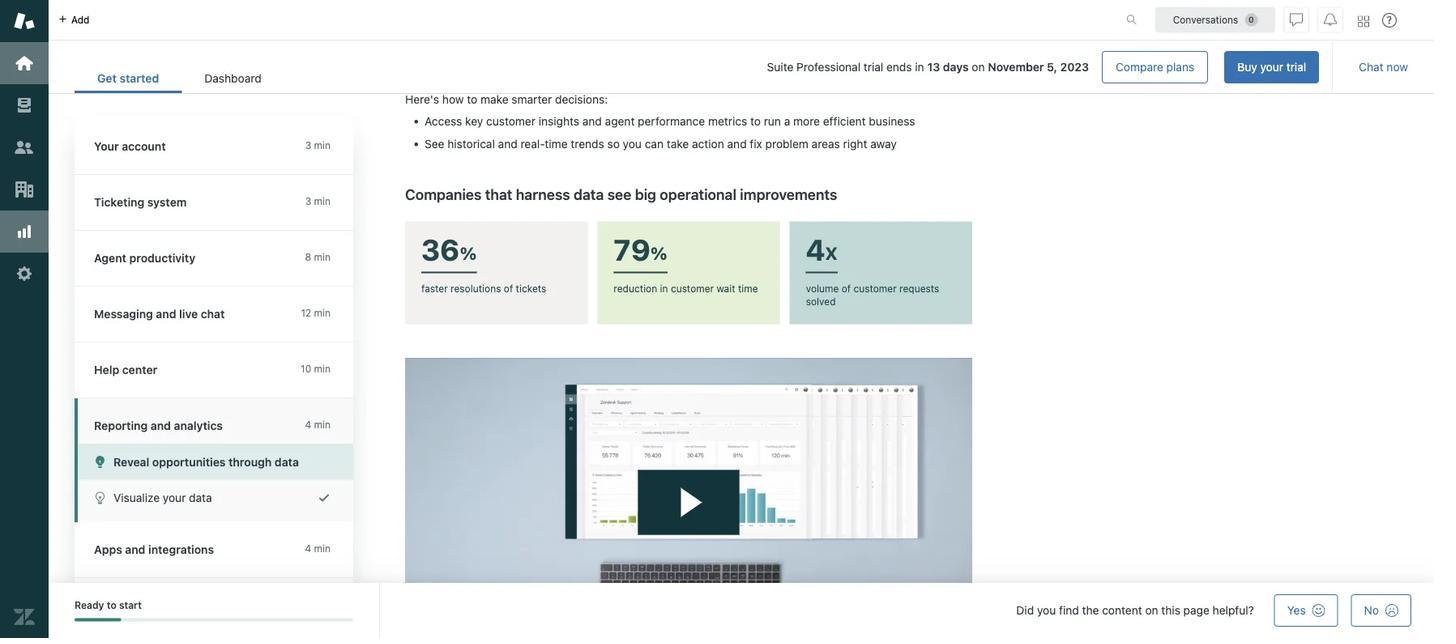 Task type: locate. For each thing, give the bounding box(es) containing it.
and up trends
[[582, 115, 602, 128]]

november
[[988, 60, 1044, 74]]

access
[[425, 115, 462, 128]]

4 min from the top
[[314, 307, 331, 319]]

0 vertical spatial data
[[574, 186, 604, 203]]

see
[[607, 186, 631, 203]]

4 inside region
[[806, 233, 825, 267]]

can
[[645, 138, 664, 151]]

data right through
[[275, 455, 299, 469]]

0 horizontal spatial time
[[545, 138, 568, 151]]

start
[[119, 600, 142, 611]]

on right "days"
[[972, 60, 985, 74]]

0 vertical spatial time
[[545, 138, 568, 151]]

time
[[545, 138, 568, 151], [738, 284, 758, 295]]

%
[[460, 243, 477, 264], [651, 243, 668, 264]]

1 3 min from the top
[[305, 140, 331, 151]]

1 vertical spatial on
[[1145, 604, 1158, 617]]

1 vertical spatial data
[[275, 455, 299, 469]]

trial inside buy your trial button
[[1286, 60, 1306, 74]]

apps
[[94, 543, 122, 557]]

here's
[[405, 93, 439, 106]]

2 of from the left
[[842, 284, 851, 295]]

4 for reporting and analytics
[[305, 419, 311, 431]]

zendesk image
[[14, 607, 35, 628]]

region containing 36
[[405, 18, 972, 638]]

% for 79
[[651, 243, 668, 264]]

your
[[1260, 60, 1283, 74], [163, 491, 186, 505]]

trial down button displays agent's chat status as invisible. image
[[1286, 60, 1306, 74]]

efficient
[[823, 115, 866, 128]]

footer
[[49, 583, 1434, 638]]

to left start
[[107, 600, 116, 611]]

buy your trial button
[[1224, 51, 1319, 83]]

8
[[305, 252, 311, 263]]

2 vertical spatial 4
[[305, 543, 311, 555]]

data down reveal opportunities through data
[[189, 491, 212, 505]]

% up resolutions
[[460, 243, 477, 264]]

dashboard
[[204, 72, 261, 85]]

0 vertical spatial 3 min
[[305, 140, 331, 151]]

0 vertical spatial 4
[[806, 233, 825, 267]]

volume of customer requests solved
[[806, 284, 939, 308]]

2 min from the top
[[314, 196, 331, 207]]

2 vertical spatial data
[[189, 491, 212, 505]]

requests
[[899, 284, 939, 295]]

time right wait
[[738, 284, 758, 295]]

0 vertical spatial your
[[1260, 60, 1283, 74]]

reduction
[[614, 284, 657, 295]]

fix
[[750, 138, 762, 151]]

your right visualize
[[163, 491, 186, 505]]

reveal
[[113, 455, 149, 469]]

run
[[764, 115, 781, 128]]

performance
[[638, 115, 705, 128]]

3 for system
[[305, 196, 311, 207]]

real-
[[521, 138, 545, 151]]

data inside 'button'
[[189, 491, 212, 505]]

1 vertical spatial 3 min
[[305, 196, 331, 207]]

2 4 min from the top
[[305, 543, 331, 555]]

companies that harness data see big operational improvements
[[405, 186, 837, 203]]

time for 79
[[738, 284, 758, 295]]

and left analytics
[[151, 419, 171, 433]]

to left the run
[[750, 115, 761, 128]]

buy your trial
[[1237, 60, 1306, 74]]

section
[[297, 51, 1319, 83]]

2 3 min from the top
[[305, 196, 331, 207]]

faster
[[421, 284, 448, 295]]

0 horizontal spatial of
[[504, 284, 513, 295]]

the
[[1082, 604, 1099, 617]]

0 vertical spatial on
[[972, 60, 985, 74]]

here's how to make smarter decisions:
[[405, 93, 608, 106]]

min for messaging and live chat
[[314, 307, 331, 319]]

1 horizontal spatial of
[[842, 284, 851, 295]]

to right how
[[467, 93, 477, 106]]

integrations
[[148, 543, 214, 557]]

get
[[97, 72, 117, 85]]

smarter
[[512, 93, 552, 106]]

4 for apps and integrations
[[305, 543, 311, 555]]

% inside 79 %
[[651, 243, 668, 264]]

reduction in customer wait time
[[614, 284, 758, 295]]

data for through
[[275, 455, 299, 469]]

region
[[405, 18, 972, 638]]

operational
[[660, 186, 737, 203]]

help center
[[94, 363, 157, 377]]

0 horizontal spatial trial
[[864, 60, 883, 74]]

min for apps and integrations
[[314, 543, 331, 555]]

action
[[692, 138, 724, 151]]

reporting and analytics
[[94, 419, 223, 433]]

in left 13
[[915, 60, 924, 74]]

1 min from the top
[[314, 140, 331, 151]]

0 vertical spatial you
[[623, 138, 642, 151]]

progress bar image
[[75, 619, 121, 622]]

and right apps
[[125, 543, 145, 557]]

time down insights at the top of the page
[[545, 138, 568, 151]]

tab list
[[75, 63, 284, 93]]

see
[[425, 138, 444, 151]]

of left the tickets
[[504, 284, 513, 295]]

customer left the requests
[[854, 284, 897, 295]]

3 min from the top
[[314, 252, 331, 263]]

1 horizontal spatial data
[[275, 455, 299, 469]]

ticketing
[[94, 196, 144, 209]]

data left see at top left
[[574, 186, 604, 203]]

suite
[[767, 60, 794, 74]]

2 horizontal spatial data
[[574, 186, 604, 203]]

of inside volume of customer requests solved
[[842, 284, 851, 295]]

suite professional trial ends in 13 days on november 5, 2023
[[767, 60, 1089, 74]]

problem
[[765, 138, 809, 151]]

0 horizontal spatial your
[[163, 491, 186, 505]]

1 vertical spatial 4 min
[[305, 543, 331, 555]]

1 trial from the left
[[1286, 60, 1306, 74]]

1 horizontal spatial customer
[[671, 284, 714, 295]]

and inside heading
[[151, 419, 171, 433]]

your inside button
[[1260, 60, 1283, 74]]

4 inside reporting and analytics heading
[[305, 419, 311, 431]]

through
[[229, 455, 272, 469]]

zendesk support image
[[14, 11, 35, 32]]

0 vertical spatial 3
[[305, 140, 311, 151]]

2 trial from the left
[[864, 60, 883, 74]]

1 vertical spatial to
[[750, 115, 761, 128]]

trial for professional
[[864, 60, 883, 74]]

0 vertical spatial in
[[915, 60, 924, 74]]

1 4 min from the top
[[305, 419, 331, 431]]

ready to start
[[75, 600, 142, 611]]

5 min from the top
[[314, 363, 331, 375]]

in right reduction
[[660, 284, 668, 295]]

of right volume
[[842, 284, 851, 295]]

2 vertical spatial to
[[107, 600, 116, 611]]

solved
[[806, 297, 836, 308]]

apps and integrations
[[94, 543, 214, 557]]

1 vertical spatial your
[[163, 491, 186, 505]]

buy
[[1237, 60, 1257, 74]]

key
[[465, 115, 483, 128]]

organizations image
[[14, 179, 35, 200]]

3 min for ticketing system
[[305, 196, 331, 207]]

3 min for your account
[[305, 140, 331, 151]]

how
[[442, 93, 464, 106]]

3 min
[[305, 140, 331, 151], [305, 196, 331, 207]]

min for agent productivity
[[314, 252, 331, 263]]

0 horizontal spatial in
[[660, 284, 668, 295]]

% up reduction
[[651, 243, 668, 264]]

customer for 4
[[854, 284, 897, 295]]

1 horizontal spatial trial
[[1286, 60, 1306, 74]]

resolutions
[[451, 284, 501, 295]]

1 % from the left
[[460, 243, 477, 264]]

visualize
[[113, 491, 160, 505]]

add button
[[49, 0, 99, 40]]

video element
[[405, 359, 972, 638]]

data inside region
[[574, 186, 604, 203]]

1 vertical spatial 4
[[305, 419, 311, 431]]

messaging and live chat
[[94, 307, 225, 321]]

chat
[[1359, 60, 1384, 74]]

and left live
[[156, 307, 176, 321]]

% inside 36 %
[[460, 243, 477, 264]]

1 3 from the top
[[305, 140, 311, 151]]

2 horizontal spatial customer
[[854, 284, 897, 295]]

started
[[119, 72, 159, 85]]

2 % from the left
[[651, 243, 668, 264]]

10 min
[[301, 363, 331, 375]]

helpful?
[[1213, 604, 1254, 617]]

agent
[[94, 252, 126, 265]]

1 horizontal spatial %
[[651, 243, 668, 264]]

1 horizontal spatial to
[[467, 93, 477, 106]]

customer down here's how to make smarter decisions:
[[486, 115, 536, 128]]

customer left wait
[[671, 284, 714, 295]]

0 horizontal spatial you
[[623, 138, 642, 151]]

1 horizontal spatial on
[[1145, 604, 1158, 617]]

so
[[607, 138, 620, 151]]

center
[[122, 363, 157, 377]]

reporting image
[[14, 221, 35, 242]]

conversations button
[[1155, 7, 1275, 33]]

0 horizontal spatial on
[[972, 60, 985, 74]]

your right buy
[[1260, 60, 1283, 74]]

tab list containing get started
[[75, 63, 284, 93]]

4 min
[[305, 419, 331, 431], [305, 543, 331, 555]]

1 horizontal spatial your
[[1260, 60, 1283, 74]]

more
[[793, 115, 820, 128]]

2023
[[1060, 60, 1089, 74]]

min inside reporting and analytics heading
[[314, 419, 331, 431]]

1 horizontal spatial you
[[1037, 604, 1056, 617]]

customer inside volume of customer requests solved
[[854, 284, 897, 295]]

you right so
[[623, 138, 642, 151]]

3
[[305, 140, 311, 151], [305, 196, 311, 207]]

% for 36
[[460, 243, 477, 264]]

in
[[915, 60, 924, 74], [660, 284, 668, 295]]

tickets
[[516, 284, 546, 295]]

customer for 79
[[671, 284, 714, 295]]

1 vertical spatial time
[[738, 284, 758, 295]]

4 min inside reporting and analytics heading
[[305, 419, 331, 431]]

trial
[[1286, 60, 1306, 74], [864, 60, 883, 74]]

you right did
[[1037, 604, 1056, 617]]

of
[[504, 284, 513, 295], [842, 284, 851, 295]]

data inside button
[[275, 455, 299, 469]]

min for ticketing system
[[314, 196, 331, 207]]

agent productivity
[[94, 252, 195, 265]]

add
[[71, 14, 90, 26]]

on left this
[[1145, 604, 1158, 617]]

trial left ends
[[864, 60, 883, 74]]

2 horizontal spatial to
[[750, 115, 761, 128]]

yes
[[1287, 604, 1306, 617]]

3 for account
[[305, 140, 311, 151]]

0 horizontal spatial %
[[460, 243, 477, 264]]

dashboard tab
[[182, 63, 284, 93]]

your inside 'button'
[[163, 491, 186, 505]]

video thumbnail image
[[405, 359, 972, 638], [405, 359, 972, 638]]

1 horizontal spatial time
[[738, 284, 758, 295]]

1 vertical spatial you
[[1037, 604, 1056, 617]]

0 horizontal spatial data
[[189, 491, 212, 505]]

and left fix
[[727, 138, 747, 151]]

decisions:
[[555, 93, 608, 106]]

7 min from the top
[[314, 543, 331, 555]]

2 3 from the top
[[305, 196, 311, 207]]

0 horizontal spatial to
[[107, 600, 116, 611]]

0 vertical spatial 4 min
[[305, 419, 331, 431]]

on
[[972, 60, 985, 74], [1145, 604, 1158, 617]]

data
[[574, 186, 604, 203], [275, 455, 299, 469], [189, 491, 212, 505]]

6 min from the top
[[314, 419, 331, 431]]

1 vertical spatial 3
[[305, 196, 311, 207]]



Task type: vqa. For each thing, say whether or not it's contained in the screenshot.
metrics
yes



Task type: describe. For each thing, give the bounding box(es) containing it.
zendesk products image
[[1358, 16, 1369, 27]]

data for harness
[[574, 186, 604, 203]]

79 %
[[614, 233, 668, 267]]

did you find the content on this page helpful?
[[1016, 604, 1254, 617]]

visualize your data button
[[78, 480, 353, 516]]

professional
[[797, 60, 861, 74]]

chat
[[201, 307, 225, 321]]

no
[[1364, 604, 1379, 617]]

system
[[147, 196, 187, 209]]

trial for your
[[1286, 60, 1306, 74]]

find
[[1059, 604, 1079, 617]]

see historical and real-time trends so you can take action and fix problem areas right away
[[425, 138, 897, 151]]

analytics
[[174, 419, 223, 433]]

your for buy
[[1260, 60, 1283, 74]]

chat now
[[1359, 60, 1408, 74]]

section containing compare plans
[[297, 51, 1319, 83]]

0 horizontal spatial customer
[[486, 115, 536, 128]]

min for reporting and analytics
[[314, 419, 331, 431]]

13
[[927, 60, 940, 74]]

x
[[825, 243, 838, 264]]

ends
[[886, 60, 912, 74]]

get started image
[[14, 53, 35, 74]]

4 min for analytics
[[305, 419, 331, 431]]

a
[[784, 115, 790, 128]]

areas
[[812, 138, 840, 151]]

0 vertical spatial to
[[467, 93, 477, 106]]

faster resolutions of tickets
[[421, 284, 546, 295]]

metrics
[[708, 115, 747, 128]]

wait
[[717, 284, 735, 295]]

reveal opportunities through data
[[113, 455, 299, 469]]

5,
[[1047, 60, 1057, 74]]

your for visualize
[[163, 491, 186, 505]]

big
[[635, 186, 656, 203]]

36 %
[[421, 233, 477, 267]]

you inside footer
[[1037, 604, 1056, 617]]

did
[[1016, 604, 1034, 617]]

yes button
[[1274, 595, 1338, 627]]

make
[[480, 93, 509, 106]]

visualize your data
[[113, 491, 212, 505]]

footer containing did you find the content on this page helpful?
[[49, 583, 1434, 638]]

1 horizontal spatial in
[[915, 60, 924, 74]]

chat now button
[[1346, 51, 1421, 83]]

harness
[[516, 186, 570, 203]]

compare
[[1116, 60, 1163, 74]]

8 min
[[305, 252, 331, 263]]

your account
[[94, 140, 166, 153]]

insights
[[539, 115, 579, 128]]

ready
[[75, 600, 104, 611]]

4 x
[[806, 233, 838, 267]]

79
[[614, 233, 651, 267]]

agent
[[605, 115, 635, 128]]

4 min for integrations
[[305, 543, 331, 555]]

help
[[94, 363, 119, 377]]

away
[[870, 138, 897, 151]]

36
[[421, 233, 460, 267]]

live
[[179, 307, 198, 321]]

12
[[301, 307, 311, 319]]

November 5, 2023 text field
[[988, 60, 1089, 74]]

business
[[869, 115, 915, 128]]

this
[[1161, 604, 1180, 617]]

time for access key customer insights and agent performance metrics to run a more efficient business
[[545, 138, 568, 151]]

improvements
[[740, 186, 837, 203]]

1 vertical spatial in
[[660, 284, 668, 295]]

get help image
[[1382, 13, 1397, 28]]

button displays agent's chat status as invisible. image
[[1290, 13, 1303, 26]]

views image
[[14, 95, 35, 116]]

companies
[[405, 186, 482, 203]]

now
[[1387, 60, 1408, 74]]

reporting and analytics heading
[[75, 399, 353, 444]]

min for your account
[[314, 140, 331, 151]]

volume
[[806, 284, 839, 295]]

your
[[94, 140, 119, 153]]

account
[[122, 140, 166, 153]]

and left real-
[[498, 138, 517, 151]]

customers image
[[14, 137, 35, 158]]

productivity
[[129, 252, 195, 265]]

10
[[301, 363, 311, 375]]

trends
[[571, 138, 604, 151]]

no button
[[1351, 595, 1411, 627]]

progress-bar progress bar
[[75, 619, 353, 622]]

messaging
[[94, 307, 153, 321]]

compare plans
[[1116, 60, 1194, 74]]

notifications image
[[1324, 13, 1337, 26]]

reveal opportunities through data button
[[78, 444, 353, 480]]

get started
[[97, 72, 159, 85]]

opportunities
[[152, 455, 226, 469]]

min for help center
[[314, 363, 331, 375]]

admin image
[[14, 263, 35, 284]]

main element
[[0, 0, 49, 638]]

reporting
[[94, 419, 148, 433]]

to inside footer
[[107, 600, 116, 611]]

plans
[[1166, 60, 1194, 74]]

you inside region
[[623, 138, 642, 151]]

1 of from the left
[[504, 284, 513, 295]]

access key customer insights and agent performance metrics to run a more efficient business
[[425, 115, 915, 128]]

ticketing system
[[94, 196, 187, 209]]



